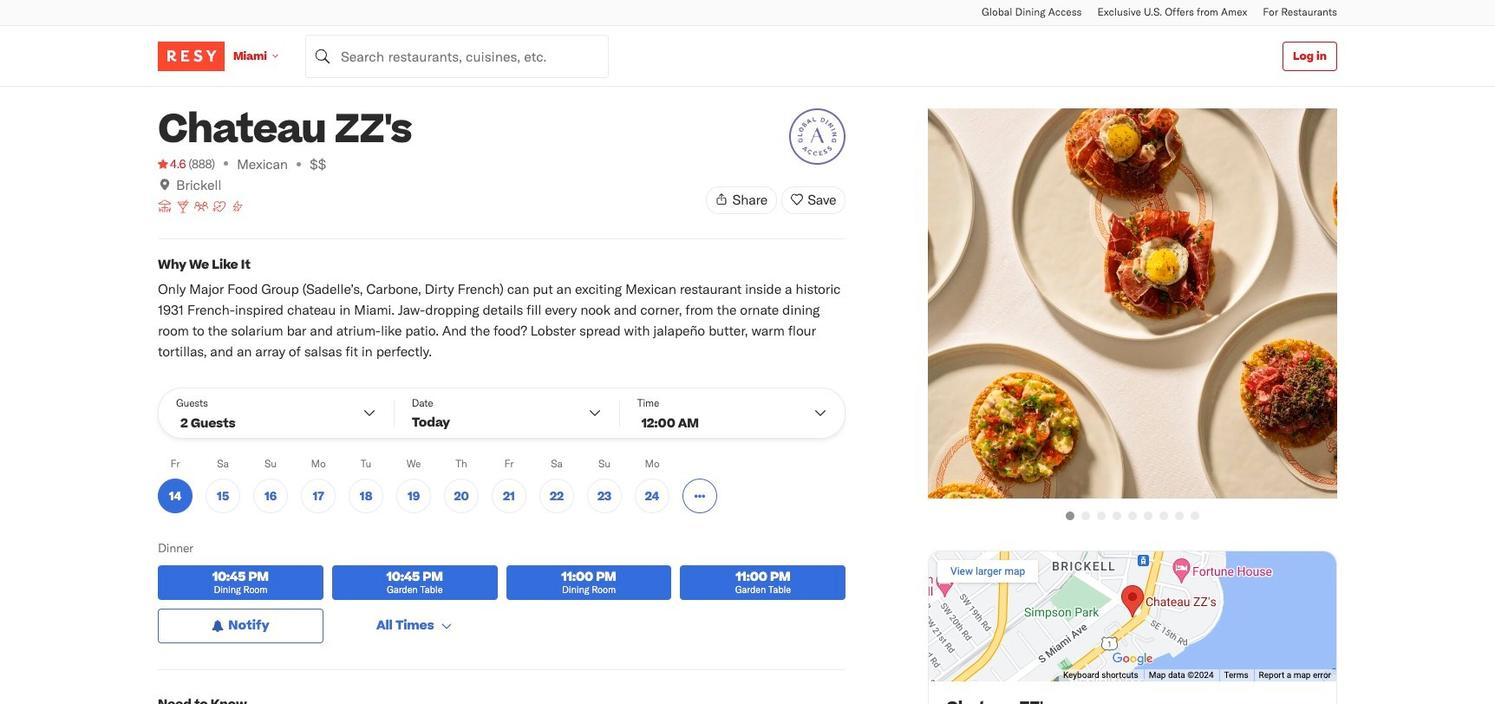 Task type: vqa. For each thing, say whether or not it's contained in the screenshot.
4.9 out of 5 stars icon
no



Task type: locate. For each thing, give the bounding box(es) containing it.
Search restaurants, cuisines, etc. text field
[[305, 34, 609, 78]]

None field
[[305, 34, 609, 78]]



Task type: describe. For each thing, give the bounding box(es) containing it.
4.6 out of 5 stars image
[[158, 155, 186, 173]]



